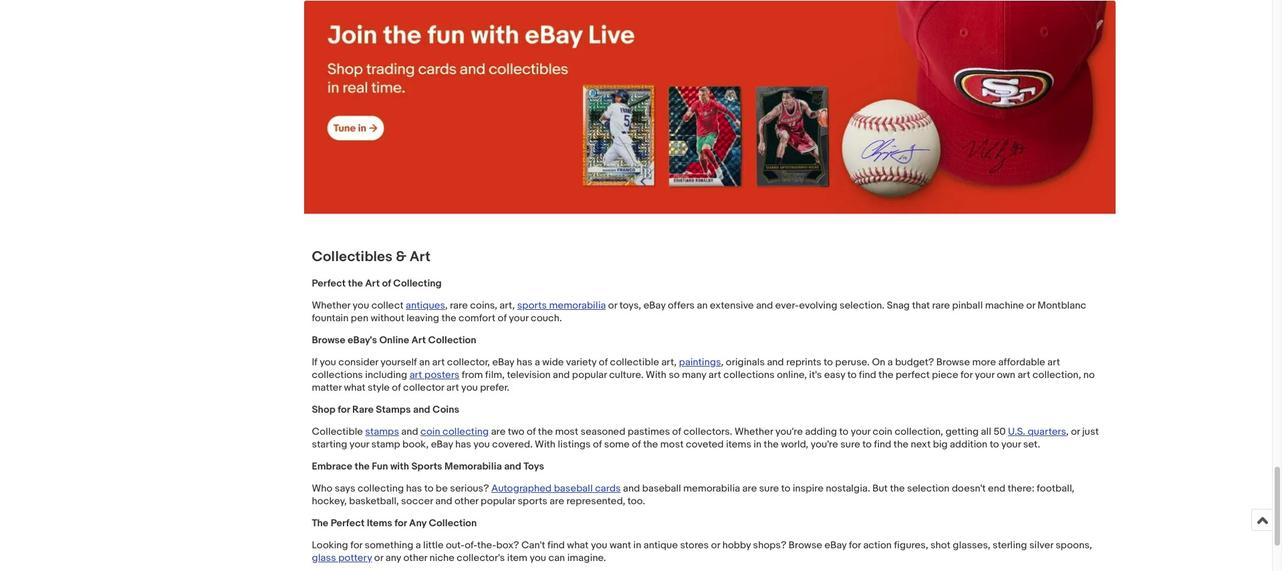 Task type: locate. For each thing, give the bounding box(es) containing it.
1 vertical spatial collection,
[[895, 426, 943, 438]]

what inside "from film, television and popular culture. with so many art collections online, it's easy to find the perfect piece for your own art collection, no matter what style of collector art you prefer."
[[344, 382, 365, 394]]

looking for something a little out-of-the-box? can't find what you want in antique stores or hobby shops? browse ebay for action figures, shot glasses, sterling silver spoons, glass pottery or any other niche collector's item you can imagine.
[[312, 539, 1092, 565]]

snag
[[887, 299, 910, 312]]

coins
[[433, 404, 459, 416]]

0 vertical spatial art
[[410, 249, 431, 266]]

, right leaving
[[445, 299, 448, 312]]

2 collections from the left
[[724, 369, 775, 382]]

art right affordable
[[1048, 356, 1060, 369]]

memorabilia inside and baseball memorabilia are sure to inspire nostalgia. but the selection doesn't end there: football, hockey, basketball, soccer and other popular sports are represented, too.
[[683, 482, 740, 495]]

0 horizontal spatial rare
[[450, 299, 468, 312]]

and right television
[[553, 369, 570, 382]]

, inside the , originals and reprints to peruse. on a budget? browse more affordable art collections including
[[721, 356, 724, 369]]

collecting down fun
[[358, 482, 404, 495]]

stamp
[[371, 438, 400, 451]]

1 horizontal spatial memorabilia
[[683, 482, 740, 495]]

and
[[756, 299, 773, 312], [767, 356, 784, 369], [553, 369, 570, 382], [413, 404, 430, 416], [401, 426, 418, 438], [504, 460, 521, 473], [623, 482, 640, 495], [435, 495, 452, 508]]

art posters link
[[410, 369, 460, 382]]

find left next at right
[[874, 438, 892, 451]]

the inside "from film, television and popular culture. with so many art collections online, it's easy to find the perfect piece for your own art collection, no matter what style of collector art you prefer."
[[879, 369, 894, 382]]

fountain
[[312, 312, 349, 325]]

perfect up the fountain
[[312, 277, 346, 290]]

collecting down coins
[[443, 426, 489, 438]]

has up memorabilia
[[455, 438, 471, 451]]

antiques
[[406, 299, 445, 312]]

1 collections from the left
[[312, 369, 363, 382]]

or left any
[[374, 552, 383, 565]]

so
[[669, 369, 680, 382]]

a left wide
[[535, 356, 540, 369]]

2 horizontal spatial a
[[888, 356, 893, 369]]

of right style
[[392, 382, 401, 394]]

for left any
[[395, 517, 407, 530]]

1 horizontal spatial with
[[646, 369, 667, 382]]

0 horizontal spatial ,
[[445, 299, 448, 312]]

0 vertical spatial find
[[859, 369, 876, 382]]

1 vertical spatial collecting
[[358, 482, 404, 495]]

browse inside the , originals and reprints to peruse. on a budget? browse more affordable art collections including
[[936, 356, 970, 369]]

affordable
[[998, 356, 1045, 369]]

your left set.
[[1001, 438, 1021, 451]]

collector's
[[457, 552, 505, 565]]

for left rare
[[338, 404, 350, 416]]

cards
[[595, 482, 621, 495]]

0 vertical spatial an
[[697, 299, 708, 312]]

1 horizontal spatial what
[[567, 539, 589, 552]]

silver
[[1030, 539, 1054, 552]]

rare
[[352, 404, 374, 416]]

1 vertical spatial has
[[455, 438, 471, 451]]

other inside and baseball memorabilia are sure to inspire nostalgia. but the selection doesn't end there: football, hockey, basketball, soccer and other popular sports are represented, too.
[[455, 495, 479, 508]]

sure left inspire
[[759, 482, 779, 495]]

the
[[312, 517, 328, 530]]

0 horizontal spatial has
[[406, 482, 422, 495]]

0 vertical spatial collecting
[[443, 426, 489, 438]]

antiques link
[[406, 299, 445, 312]]

an
[[697, 299, 708, 312], [419, 356, 430, 369]]

memorabilia left toys,
[[549, 299, 606, 312]]

and down 'collector'
[[413, 404, 430, 416]]

0 vertical spatial collection,
[[1033, 369, 1081, 382]]

the left perfect
[[879, 369, 894, 382]]

on
[[872, 356, 886, 369]]

0 horizontal spatial what
[[344, 382, 365, 394]]

1 vertical spatial whether
[[735, 426, 773, 438]]

0 horizontal spatial coin
[[421, 426, 440, 438]]

0 horizontal spatial in
[[633, 539, 641, 552]]

1 vertical spatial memorabilia
[[683, 482, 740, 495]]

1 horizontal spatial you're
[[811, 438, 838, 451]]

1 vertical spatial browse
[[936, 356, 970, 369]]

collecting
[[393, 277, 442, 290]]

sure inside and baseball memorabilia are sure to inspire nostalgia. but the selection doesn't end there: football, hockey, basketball, soccer and other popular sports are represented, too.
[[759, 482, 779, 495]]

art
[[432, 356, 445, 369], [1048, 356, 1060, 369], [410, 369, 422, 382], [709, 369, 721, 382], [1018, 369, 1030, 382], [446, 382, 459, 394]]

collectibles & art
[[312, 249, 431, 266]]

collections left online,
[[724, 369, 775, 382]]

the perfect items for any collection
[[312, 517, 477, 530]]

ebay up embrace the fun with sports memorabilia and toys
[[431, 438, 453, 451]]

embrace
[[312, 460, 353, 473]]

toys,
[[620, 299, 641, 312]]

to inside "from film, television and popular culture. with so many art collections online, it's easy to find the perfect piece for your own art collection, no matter what style of collector art you prefer."
[[848, 369, 857, 382]]

ebay inside 'or toys, ebay offers an extensive and ever-evolving selection. snag that rare pinball machine or montblanc fountain pen without leaving the comfort of your couch.'
[[644, 299, 666, 312]]

of right variety
[[599, 356, 608, 369]]

browse right shops?
[[789, 539, 822, 552]]

0 horizontal spatial browse
[[312, 334, 345, 347]]

1 vertical spatial ,
[[721, 356, 724, 369]]

ebay right toys,
[[644, 299, 666, 312]]

in right want at the bottom
[[633, 539, 641, 552]]

1 vertical spatial sports
[[518, 495, 548, 508]]

1 horizontal spatial browse
[[789, 539, 822, 552]]

art, left many
[[661, 356, 677, 369]]

other inside looking for something a little out-of-the-box? can't find what you want in antique stores or hobby shops? browse ebay for action figures, shot glasses, sterling silver spoons, glass pottery or any other niche collector's item you can imagine.
[[403, 552, 427, 565]]

has inside , or just starting your stamp book, ebay has you covered. with listings of some of the most coveted items in the world, you're sure to find the next big addition to your set.
[[455, 438, 471, 451]]

browse down the fountain
[[312, 334, 345, 347]]

an for offers
[[697, 299, 708, 312]]

find right can't
[[548, 539, 565, 552]]

the right but
[[890, 482, 905, 495]]

u.s.
[[1008, 426, 1026, 438]]

collections inside the , originals and reprints to peruse. on a budget? browse more affordable art collections including
[[312, 369, 363, 382]]

coin left next at right
[[873, 426, 893, 438]]

popular left culture.
[[572, 369, 607, 382]]

0 horizontal spatial collections
[[312, 369, 363, 382]]

1 vertical spatial find
[[874, 438, 892, 451]]

from
[[462, 369, 483, 382]]

rare right 'that'
[[932, 299, 950, 312]]

basketball,
[[349, 495, 399, 508]]

1 vertical spatial sure
[[759, 482, 779, 495]]

0 horizontal spatial with
[[535, 438, 556, 451]]

what up rare
[[344, 382, 365, 394]]

1 coin from the left
[[421, 426, 440, 438]]

selection.
[[840, 299, 885, 312]]

1 horizontal spatial are
[[550, 495, 564, 508]]

1 horizontal spatial in
[[754, 438, 762, 451]]

niche
[[430, 552, 455, 565]]

sure right adding
[[841, 438, 860, 451]]

of right coins, on the left
[[498, 312, 507, 325]]

baseball left cards at the bottom
[[554, 482, 593, 495]]

to
[[824, 356, 833, 369], [848, 369, 857, 382], [839, 426, 849, 438], [863, 438, 872, 451], [990, 438, 999, 451], [424, 482, 434, 495], [781, 482, 791, 495]]

0 horizontal spatial popular
[[481, 495, 516, 508]]

memorabilia down coveted
[[683, 482, 740, 495]]

ebay left action
[[825, 539, 847, 552]]

an right offers
[[697, 299, 708, 312]]

the right two
[[538, 426, 553, 438]]

what right can
[[567, 539, 589, 552]]

1 horizontal spatial an
[[697, 299, 708, 312]]

you left "collect"
[[353, 299, 369, 312]]

sports inside and baseball memorabilia are sure to inspire nostalgia. but the selection doesn't end there: football, hockey, basketball, soccer and other popular sports are represented, too.
[[518, 495, 548, 508]]

0 vertical spatial other
[[455, 495, 479, 508]]

an inside 'or toys, ebay offers an extensive and ever-evolving selection. snag that rare pinball machine or montblanc fountain pen without leaving the comfort of your couch.'
[[697, 299, 708, 312]]

0 horizontal spatial an
[[419, 356, 430, 369]]

for right piece
[[961, 369, 973, 382]]

, left originals
[[721, 356, 724, 369]]

montblanc
[[1038, 299, 1086, 312]]

1 horizontal spatial collections
[[724, 369, 775, 382]]

a left little at the left of the page
[[416, 539, 421, 552]]

1 baseball from the left
[[554, 482, 593, 495]]

0 horizontal spatial baseball
[[554, 482, 593, 495]]

of inside "from film, television and popular culture. with so many art collections online, it's easy to find the perfect piece for your own art collection, no matter what style of collector art you prefer."
[[392, 382, 401, 394]]

rare left coins, on the left
[[450, 299, 468, 312]]

there:
[[1008, 482, 1035, 495]]

1 horizontal spatial whether
[[735, 426, 773, 438]]

2 vertical spatial find
[[548, 539, 565, 552]]

or left hobby
[[711, 539, 720, 552]]

1 vertical spatial art,
[[661, 356, 677, 369]]

2 vertical spatial has
[[406, 482, 422, 495]]

1 vertical spatial in
[[633, 539, 641, 552]]

0 horizontal spatial memorabilia
[[549, 299, 606, 312]]

0 vertical spatial whether
[[312, 299, 350, 312]]

sure
[[841, 438, 860, 451], [759, 482, 779, 495]]

collection up collector,
[[428, 334, 476, 347]]

0 vertical spatial sure
[[841, 438, 860, 451]]

of inside 'or toys, ebay offers an extensive and ever-evolving selection. snag that rare pinball machine or montblanc fountain pen without leaving the comfort of your couch.'
[[498, 312, 507, 325]]

perfect
[[312, 277, 346, 290], [331, 517, 365, 530]]

are left two
[[491, 426, 506, 438]]

1 horizontal spatial has
[[455, 438, 471, 451]]

collecting
[[443, 426, 489, 438], [358, 482, 404, 495]]

with
[[646, 369, 667, 382], [535, 438, 556, 451]]

glasses,
[[953, 539, 991, 552]]

and right soccer
[[435, 495, 452, 508]]

and left the 'reprints'
[[767, 356, 784, 369]]

box?
[[496, 539, 519, 552]]

your
[[509, 312, 529, 325], [975, 369, 995, 382], [851, 426, 871, 438], [350, 438, 369, 451], [1001, 438, 1021, 451]]

collection, left no in the right bottom of the page
[[1033, 369, 1081, 382]]

other
[[455, 495, 479, 508], [403, 552, 427, 565]]

0 vertical spatial collection
[[428, 334, 476, 347]]

other right be
[[455, 495, 479, 508]]

and inside "from film, television and popular culture. with so many art collections online, it's easy to find the perfect piece for your own art collection, no matter what style of collector art you prefer."
[[553, 369, 570, 382]]

pinball
[[952, 299, 983, 312]]

of left some
[[593, 438, 602, 451]]

1 horizontal spatial most
[[660, 438, 684, 451]]

the left next at right
[[894, 438, 909, 451]]

too.
[[628, 495, 645, 508]]

1 horizontal spatial sure
[[841, 438, 860, 451]]

art for &
[[410, 249, 431, 266]]

little
[[423, 539, 444, 552]]

collector
[[403, 382, 444, 394]]

0 horizontal spatial art,
[[500, 299, 515, 312]]

be
[[436, 482, 448, 495]]

sports memorabilia link
[[517, 299, 606, 312]]

2 rare from the left
[[932, 299, 950, 312]]

your left couch.
[[509, 312, 529, 325]]

to inside and baseball memorabilia are sure to inspire nostalgia. but the selection doesn't end there: football, hockey, basketball, soccer and other popular sports are represented, too.
[[781, 482, 791, 495]]

item
[[507, 552, 528, 565]]

you inside "from film, television and popular culture. with so many art collections online, it's easy to find the perfect piece for your own art collection, no matter what style of collector art you prefer."
[[461, 382, 478, 394]]

2 horizontal spatial ,
[[1066, 426, 1069, 438]]

are down items
[[743, 482, 757, 495]]

1 horizontal spatial rare
[[932, 299, 950, 312]]

1 horizontal spatial popular
[[572, 369, 607, 382]]

0 horizontal spatial most
[[555, 426, 578, 438]]

has for you
[[455, 438, 471, 451]]

whether left world,
[[735, 426, 773, 438]]

from film, television and popular culture. with so many art collections online, it's easy to find the perfect piece for your own art collection, no matter what style of collector art you prefer.
[[312, 369, 1095, 394]]

collectibles
[[312, 249, 393, 266]]

the left fun
[[355, 460, 370, 473]]

1 horizontal spatial ,
[[721, 356, 724, 369]]

has down sports
[[406, 482, 422, 495]]

just
[[1082, 426, 1099, 438]]

find right easy on the bottom of page
[[859, 369, 876, 382]]

you're inside , or just starting your stamp book, ebay has you covered. with listings of some of the most coveted items in the world, you're sure to find the next big addition to your set.
[[811, 438, 838, 451]]

ebay's
[[348, 334, 377, 347]]

2 vertical spatial browse
[[789, 539, 822, 552]]

1 horizontal spatial baseball
[[642, 482, 681, 495]]

with up toys
[[535, 438, 556, 451]]

or left just
[[1071, 426, 1080, 438]]

rare inside 'or toys, ebay offers an extensive and ever-evolving selection. snag that rare pinball machine or montblanc fountain pen without leaving the comfort of your couch.'
[[932, 299, 950, 312]]

1 horizontal spatial coin
[[873, 426, 893, 438]]

collections inside "from film, television and popular culture. with so many art collections online, it's easy to find the perfect piece for your own art collection, no matter what style of collector art you prefer."
[[724, 369, 775, 382]]

originals
[[726, 356, 765, 369]]

art down collectibles & art
[[365, 277, 380, 290]]

1 vertical spatial art
[[365, 277, 380, 290]]

the right leaving
[[442, 312, 456, 325]]

0 vertical spatial has
[[517, 356, 533, 369]]

other right any
[[403, 552, 427, 565]]

for
[[961, 369, 973, 382], [338, 404, 350, 416], [395, 517, 407, 530], [350, 539, 363, 552], [849, 539, 861, 552]]

collect
[[371, 299, 404, 312]]

2 vertical spatial ,
[[1066, 426, 1069, 438]]

0 vertical spatial popular
[[572, 369, 607, 382]]

browse
[[312, 334, 345, 347], [936, 356, 970, 369], [789, 539, 822, 552]]

has left wide
[[517, 356, 533, 369]]

2 horizontal spatial are
[[743, 482, 757, 495]]

baseball inside and baseball memorabilia are sure to inspire nostalgia. but the selection doesn't end there: football, hockey, basketball, soccer and other popular sports are represented, too.
[[642, 482, 681, 495]]

any
[[386, 552, 401, 565]]

to inside the , originals and reprints to peruse. on a budget? browse more affordable art collections including
[[824, 356, 833, 369]]

0 vertical spatial ,
[[445, 299, 448, 312]]

you left prefer.
[[461, 382, 478, 394]]

popular inside "from film, television and popular culture. with so many art collections online, it's easy to find the perfect piece for your own art collection, no matter what style of collector art you prefer."
[[572, 369, 607, 382]]

but
[[873, 482, 888, 495]]

0 horizontal spatial sure
[[759, 482, 779, 495]]

you're left adding
[[775, 426, 803, 438]]

collections up shop
[[312, 369, 363, 382]]

imagine.
[[567, 552, 606, 565]]

you up memorabilia
[[473, 438, 490, 451]]

shot
[[931, 539, 951, 552]]

consider
[[338, 356, 378, 369]]

1 horizontal spatial collection,
[[1033, 369, 1081, 382]]

, for including
[[721, 356, 724, 369]]

antique
[[644, 539, 678, 552]]

art right '&'
[[410, 249, 431, 266]]

None text field
[[304, 1, 1116, 215]]

0 vertical spatial sports
[[517, 299, 547, 312]]

of-
[[465, 539, 477, 552]]

most left coveted
[[660, 438, 684, 451]]

0 vertical spatial in
[[754, 438, 762, 451]]

the left world,
[[764, 438, 779, 451]]

0 horizontal spatial other
[[403, 552, 427, 565]]

you're right world,
[[811, 438, 838, 451]]

most left seasoned
[[555, 426, 578, 438]]

coin
[[421, 426, 440, 438], [873, 426, 893, 438]]

and left toys
[[504, 460, 521, 473]]

sports down toys
[[518, 495, 548, 508]]

are left represented,
[[550, 495, 564, 508]]

0 horizontal spatial collection,
[[895, 426, 943, 438]]

0 horizontal spatial a
[[416, 539, 421, 552]]

1 vertical spatial what
[[567, 539, 589, 552]]

in inside looking for something a little out-of-the-box? can't find what you want in antique stores or hobby shops? browse ebay for action figures, shot glasses, sterling silver spoons, glass pottery or any other niche collector's item you can imagine.
[[633, 539, 641, 552]]

with inside "from film, television and popular culture. with so many art collections online, it's easy to find the perfect piece for your own art collection, no matter what style of collector art you prefer."
[[646, 369, 667, 382]]

a
[[535, 356, 540, 369], [888, 356, 893, 369], [416, 539, 421, 552]]

0 vertical spatial with
[[646, 369, 667, 382]]

0 vertical spatial memorabilia
[[549, 299, 606, 312]]

2 horizontal spatial has
[[517, 356, 533, 369]]

baseball right cards at the bottom
[[642, 482, 681, 495]]

your inside 'or toys, ebay offers an extensive and ever-evolving selection. snag that rare pinball machine or montblanc fountain pen without leaving the comfort of your couch.'
[[509, 312, 529, 325]]

comfort
[[459, 312, 495, 325]]

, inside , or just starting your stamp book, ebay has you covered. with listings of some of the most coveted items in the world, you're sure to find the next big addition to your set.
[[1066, 426, 1069, 438]]

with left so
[[646, 369, 667, 382]]

ebay
[[644, 299, 666, 312], [492, 356, 514, 369], [431, 438, 453, 451], [825, 539, 847, 552]]

1 horizontal spatial other
[[455, 495, 479, 508]]

represented,
[[567, 495, 625, 508]]

browse left more
[[936, 356, 970, 369]]

1 vertical spatial other
[[403, 552, 427, 565]]

a right on
[[888, 356, 893, 369]]

2 horizontal spatial browse
[[936, 356, 970, 369]]

art down leaving
[[412, 334, 426, 347]]

0 vertical spatial what
[[344, 382, 365, 394]]

own
[[997, 369, 1016, 382]]

coin down coins
[[421, 426, 440, 438]]

with inside , or just starting your stamp book, ebay has you covered. with listings of some of the most coveted items in the world, you're sure to find the next big addition to your set.
[[535, 438, 556, 451]]

2 baseball from the left
[[642, 482, 681, 495]]

sure inside , or just starting your stamp book, ebay has you covered. with listings of some of the most coveted items in the world, you're sure to find the next big addition to your set.
[[841, 438, 860, 451]]

sports right coins, on the left
[[517, 299, 547, 312]]

1 vertical spatial popular
[[481, 495, 516, 508]]

set.
[[1023, 438, 1040, 451]]

1 vertical spatial with
[[535, 438, 556, 451]]

the
[[348, 277, 363, 290], [442, 312, 456, 325], [879, 369, 894, 382], [538, 426, 553, 438], [643, 438, 658, 451], [764, 438, 779, 451], [894, 438, 909, 451], [355, 460, 370, 473], [890, 482, 905, 495]]

1 vertical spatial an
[[419, 356, 430, 369]]



Task type: vqa. For each thing, say whether or not it's contained in the screenshot.
Tube
no



Task type: describe. For each thing, give the bounding box(es) containing it.
if
[[312, 356, 317, 369]]

couch.
[[531, 312, 562, 325]]

browse inside looking for something a little out-of-the-box? can't find what you want in antique stores or hobby shops? browse ebay for action figures, shot glasses, sterling silver spoons, glass pottery or any other niche collector's item you can imagine.
[[789, 539, 822, 552]]

prefer.
[[480, 382, 510, 394]]

for left action
[[849, 539, 861, 552]]

art inside the , originals and reprints to peruse. on a budget? browse more affordable art collections including
[[1048, 356, 1060, 369]]

two
[[508, 426, 525, 438]]

0 horizontal spatial you're
[[775, 426, 803, 438]]

something
[[365, 539, 413, 552]]

the right some
[[643, 438, 658, 451]]

leaving
[[407, 312, 439, 325]]

if you consider yourself an art collector, ebay has a wide variety of collectible art, paintings
[[312, 356, 721, 369]]

a inside the , originals and reprints to peruse. on a budget? browse more affordable art collections including
[[888, 356, 893, 369]]

of right pastimes
[[672, 426, 681, 438]]

glass
[[312, 552, 336, 565]]

the inside and baseball memorabilia are sure to inspire nostalgia. but the selection doesn't end there: football, hockey, basketball, soccer and other popular sports are represented, too.
[[890, 482, 905, 495]]

1 vertical spatial perfect
[[331, 517, 365, 530]]

of right some
[[632, 438, 641, 451]]

your right adding
[[851, 426, 871, 438]]

find inside looking for something a little out-of-the-box? can't find what you want in antique stores or hobby shops? browse ebay for action figures, shot glasses, sterling silver spoons, glass pottery or any other niche collector's item you can imagine.
[[548, 539, 565, 552]]

paintings
[[679, 356, 721, 369]]

or toys, ebay offers an extensive and ever-evolving selection. snag that rare pinball machine or montblanc fountain pen without leaving the comfort of your couch.
[[312, 299, 1086, 325]]

the down collectibles
[[348, 277, 363, 290]]

coin collecting link
[[421, 426, 489, 438]]

your left stamp
[[350, 438, 369, 451]]

and right stamp
[[401, 426, 418, 438]]

, or just starting your stamp book, ebay has you covered. with listings of some of the most coveted items in the world, you're sure to find the next big addition to your set.
[[312, 426, 1099, 451]]

embrace the fun with sports memorabilia and toys
[[312, 460, 544, 473]]

&
[[396, 249, 407, 266]]

paintings link
[[679, 356, 721, 369]]

or right machine
[[1026, 299, 1035, 312]]

collectible stamps and coin collecting are two of the most seasoned pastimes of collectors. whether you're adding to your coin collection, getting all 50 u.s. quarters
[[312, 426, 1066, 438]]

spoons,
[[1056, 539, 1092, 552]]

0 horizontal spatial are
[[491, 426, 506, 438]]

collector,
[[447, 356, 490, 369]]

can
[[549, 552, 565, 565]]

items
[[726, 438, 751, 451]]

posters
[[424, 369, 460, 382]]

hobby
[[722, 539, 751, 552]]

wide
[[542, 356, 564, 369]]

what inside looking for something a little out-of-the-box? can't find what you want in antique stores or hobby shops? browse ebay for action figures, shot glasses, sterling silver spoons, glass pottery or any other niche collector's item you can imagine.
[[567, 539, 589, 552]]

art up 'collector'
[[432, 356, 445, 369]]

budget?
[[895, 356, 934, 369]]

film,
[[485, 369, 505, 382]]

1 rare from the left
[[450, 299, 468, 312]]

quarters
[[1028, 426, 1066, 438]]

evolving
[[799, 299, 837, 312]]

find inside "from film, television and popular culture. with so many art collections online, it's easy to find the perfect piece for your own art collection, no matter what style of collector art you prefer."
[[859, 369, 876, 382]]

more
[[972, 356, 996, 369]]

art right many
[[709, 369, 721, 382]]

an for yourself
[[419, 356, 430, 369]]

collection, inside "from film, television and popular culture. with so many art collections online, it's easy to find the perfect piece for your own art collection, no matter what style of collector art you prefer."
[[1033, 369, 1081, 382]]

all
[[981, 426, 992, 438]]

toys
[[524, 460, 544, 473]]

soccer
[[401, 495, 433, 508]]

can't
[[521, 539, 545, 552]]

art left posters
[[410, 369, 422, 382]]

that
[[912, 299, 930, 312]]

and right cards at the bottom
[[623, 482, 640, 495]]

for right looking at the left bottom of page
[[350, 539, 363, 552]]

in inside , or just starting your stamp book, ebay has you covered. with listings of some of the most coveted items in the world, you're sure to find the next big addition to your set.
[[754, 438, 762, 451]]

getting
[[946, 426, 979, 438]]

u.s. quarters link
[[1008, 426, 1066, 438]]

pen
[[351, 312, 368, 325]]

selection
[[907, 482, 950, 495]]

art right own
[[1018, 369, 1030, 382]]

ebay live image image
[[304, 1, 1116, 214]]

, for some
[[1066, 426, 1069, 438]]

1 horizontal spatial art,
[[661, 356, 677, 369]]

or left toys,
[[608, 299, 617, 312]]

inspire
[[793, 482, 824, 495]]

perfect
[[896, 369, 930, 382]]

action
[[863, 539, 892, 552]]

adding
[[805, 426, 837, 438]]

50
[[994, 426, 1006, 438]]

piece
[[932, 369, 958, 382]]

has for a
[[517, 356, 533, 369]]

hockey,
[[312, 495, 347, 508]]

the inside 'or toys, ebay offers an extensive and ever-evolving selection. snag that rare pinball machine or montblanc fountain pen without leaving the comfort of your couch.'
[[442, 312, 456, 325]]

you inside , or just starting your stamp book, ebay has you covered. with listings of some of the most coveted items in the world, you're sure to find the next big addition to your set.
[[473, 438, 490, 451]]

book,
[[402, 438, 429, 451]]

whether you collect antiques , rare coins, art, sports memorabilia
[[312, 299, 606, 312]]

variety
[[566, 356, 597, 369]]

art up coins
[[446, 382, 459, 394]]

0 horizontal spatial collecting
[[358, 482, 404, 495]]

ebay inside , or just starting your stamp book, ebay has you covered. with listings of some of the most coveted items in the world, you're sure to find the next big addition to your set.
[[431, 438, 453, 451]]

perfect the art of collecting
[[312, 277, 442, 290]]

and inside 'or toys, ebay offers an extensive and ever-evolving selection. snag that rare pinball machine or montblanc fountain pen without leaving the comfort of your couch.'
[[756, 299, 773, 312]]

online
[[379, 334, 409, 347]]

and inside the , originals and reprints to peruse. on a budget? browse more affordable art collections including
[[767, 356, 784, 369]]

ebay up prefer.
[[492, 356, 514, 369]]

with
[[390, 460, 409, 473]]

of right two
[[527, 426, 536, 438]]

0 vertical spatial perfect
[[312, 277, 346, 290]]

2 vertical spatial art
[[412, 334, 426, 347]]

you left want at the bottom
[[591, 539, 607, 552]]

a inside looking for something a little out-of-the-box? can't find what you want in antique stores or hobby shops? browse ebay for action figures, shot glasses, sterling silver spoons, glass pottery or any other niche collector's item you can imagine.
[[416, 539, 421, 552]]

serious?
[[450, 482, 489, 495]]

covered.
[[492, 438, 533, 451]]

matter
[[312, 382, 342, 394]]

find inside , or just starting your stamp book, ebay has you covered. with listings of some of the most coveted items in the world, you're sure to find the next big addition to your set.
[[874, 438, 892, 451]]

coveted
[[686, 438, 724, 451]]

sports
[[411, 460, 442, 473]]

art for the
[[365, 277, 380, 290]]

stamps
[[376, 404, 411, 416]]

you left can
[[530, 552, 546, 565]]

or inside , or just starting your stamp book, ebay has you covered. with listings of some of the most coveted items in the world, you're sure to find the next big addition to your set.
[[1071, 426, 1080, 438]]

stamps
[[365, 426, 399, 438]]

big
[[933, 438, 948, 451]]

collectors.
[[684, 426, 732, 438]]

ever-
[[775, 299, 799, 312]]

ebay inside looking for something a little out-of-the-box? can't find what you want in antique stores or hobby shops? browse ebay for action figures, shot glasses, sterling silver spoons, glass pottery or any other niche collector's item you can imagine.
[[825, 539, 847, 552]]

peruse.
[[835, 356, 870, 369]]

sterling
[[993, 539, 1027, 552]]

shop
[[312, 404, 335, 416]]

it's
[[809, 369, 822, 382]]

autographed baseball cards link
[[491, 482, 621, 495]]

1 vertical spatial collection
[[429, 517, 477, 530]]

shop for rare stamps and coins
[[312, 404, 459, 416]]

no
[[1084, 369, 1095, 382]]

autographed
[[491, 482, 552, 495]]

0 vertical spatial browse
[[312, 334, 345, 347]]

your inside "from film, television and popular culture. with so many art collections online, it's easy to find the perfect piece for your own art collection, no matter what style of collector art you prefer."
[[975, 369, 995, 382]]

popular inside and baseball memorabilia are sure to inspire nostalgia. but the selection doesn't end there: football, hockey, basketball, soccer and other popular sports are represented, too.
[[481, 495, 516, 508]]

shops?
[[753, 539, 787, 552]]

most inside , or just starting your stamp book, ebay has you covered. with listings of some of the most coveted items in the world, you're sure to find the next big addition to your set.
[[660, 438, 684, 451]]

the-
[[477, 539, 496, 552]]

1 horizontal spatial a
[[535, 356, 540, 369]]

items
[[367, 517, 392, 530]]

reprints
[[786, 356, 822, 369]]

want
[[610, 539, 631, 552]]

for inside "from film, television and popular culture. with so many art collections online, it's easy to find the perfect piece for your own art collection, no matter what style of collector art you prefer."
[[961, 369, 973, 382]]

2 coin from the left
[[873, 426, 893, 438]]

browse ebay's online art collection
[[312, 334, 476, 347]]

1 horizontal spatial collecting
[[443, 426, 489, 438]]

glass pottery link
[[312, 552, 372, 565]]

0 vertical spatial art,
[[500, 299, 515, 312]]

0 horizontal spatial whether
[[312, 299, 350, 312]]

some
[[604, 438, 630, 451]]

you right "if"
[[320, 356, 336, 369]]

of up "collect"
[[382, 277, 391, 290]]

stamps link
[[365, 426, 399, 438]]

online,
[[777, 369, 807, 382]]



